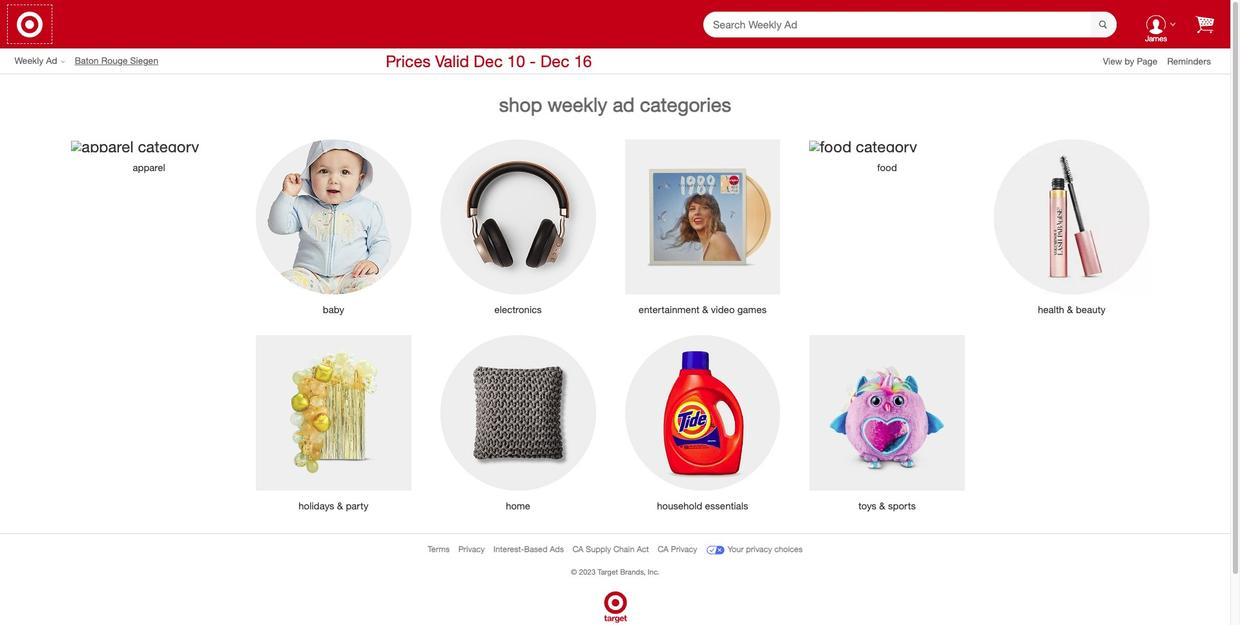 Task type: describe. For each thing, give the bounding box(es) containing it.
health
[[1038, 304, 1065, 316]]

shop weekly ad categories
[[499, 92, 731, 116]]

food category image
[[810, 141, 917, 153]]

view
[[1103, 55, 1122, 66]]

entertainment & video games
[[639, 304, 767, 316]]

video
[[711, 304, 735, 316]]

ca supply chain act link
[[573, 545, 649, 554]]

food link
[[800, 162, 975, 174]]

2 dec from the left
[[540, 51, 570, 71]]

interest-based ads link
[[494, 545, 564, 554]]

baby link
[[246, 304, 421, 316]]

ad
[[613, 92, 635, 116]]

household essentials link
[[615, 500, 790, 512]]

baton rouge siegen link
[[75, 55, 168, 67]]

toys & sports category image
[[810, 335, 965, 491]]

holidays
[[299, 500, 334, 512]]

essentials
[[705, 500, 748, 512]]

weekly ad
[[15, 55, 57, 66]]

electronics
[[494, 304, 542, 316]]

household essentials category image
[[625, 335, 780, 491]]

2 privacy from the left
[[671, 545, 697, 554]]

& for beauty
[[1067, 304, 1073, 316]]

ad
[[46, 55, 57, 66]]

1 privacy from the left
[[458, 545, 485, 554]]

ca privacy link
[[658, 545, 697, 554]]

your
[[728, 545, 744, 554]]

-
[[530, 51, 536, 71]]

your privacy choices
[[728, 545, 803, 554]]

party
[[346, 500, 369, 512]]

toys & sports link
[[800, 500, 975, 512]]

siegen
[[130, 55, 158, 66]]

inc.
[[648, 567, 660, 577]]

health & beauty
[[1038, 304, 1106, 316]]

reminders
[[1167, 55, 1211, 66]]

holidays & party link
[[246, 500, 421, 512]]

james
[[1145, 34, 1167, 43]]

baton
[[75, 55, 99, 66]]

based
[[524, 545, 548, 554]]

james link
[[1136, 4, 1176, 45]]

sports
[[888, 500, 916, 512]]

baby
[[323, 304, 344, 316]]

apparel
[[133, 162, 165, 174]]

& for sports
[[879, 500, 885, 512]]

reminders link
[[1167, 55, 1221, 68]]

apparel link
[[62, 162, 236, 174]]

health & beauty category image
[[994, 139, 1150, 295]]

2023
[[579, 567, 596, 577]]

weekly
[[548, 92, 607, 116]]

games
[[738, 304, 767, 316]]

ads
[[550, 545, 564, 554]]

your privacy choices link
[[706, 541, 803, 560]]



Task type: vqa. For each thing, say whether or not it's contained in the screenshot.
Zoom link
no



Task type: locate. For each thing, give the bounding box(es) containing it.
& right toys
[[879, 500, 885, 512]]

entertainment
[[639, 304, 700, 316]]

electronics link
[[431, 304, 606, 316]]

household
[[657, 500, 702, 512]]

supply
[[586, 545, 611, 554]]

privacy
[[746, 545, 772, 554]]

apparel category image
[[71, 141, 199, 153]]

entertainment & video games link
[[615, 304, 790, 316]]

1 horizontal spatial dec
[[540, 51, 570, 71]]

ca left supply at bottom
[[573, 545, 584, 554]]

© 2023 target brands, inc.
[[571, 567, 660, 577]]

food
[[877, 162, 897, 174]]

ca for ca privacy
[[658, 545, 669, 554]]

ca for ca supply chain act
[[573, 545, 584, 554]]

privacy
[[458, 545, 485, 554], [671, 545, 697, 554]]

& left party
[[337, 500, 343, 512]]

weekly ad link
[[15, 55, 75, 67]]

1 horizontal spatial privacy
[[671, 545, 697, 554]]

1 horizontal spatial ca
[[658, 545, 669, 554]]

&
[[702, 304, 708, 316], [1067, 304, 1073, 316], [337, 500, 343, 512], [879, 500, 885, 512]]

view by page link
[[1103, 55, 1167, 66]]

privacy left ccpa icon
[[671, 545, 697, 554]]

dec left 10
[[474, 51, 503, 71]]

electronics category image
[[440, 139, 596, 295]]

interest-based ads
[[494, 545, 564, 554]]

toys
[[859, 500, 877, 512]]

0 horizontal spatial privacy
[[458, 545, 485, 554]]

& right health
[[1067, 304, 1073, 316]]

& for party
[[337, 500, 343, 512]]

rouge
[[101, 55, 128, 66]]

& for video
[[702, 304, 708, 316]]

holidays & party category image
[[256, 335, 411, 491]]

privacy right terms link
[[458, 545, 485, 554]]

2 ca from the left
[[658, 545, 669, 554]]

ca supply chain act
[[573, 545, 649, 554]]

view your cart on target.com image
[[1196, 15, 1214, 33]]

act
[[637, 545, 649, 554]]

home link
[[431, 500, 606, 512]]

choices
[[774, 545, 803, 554]]

& left video
[[702, 304, 708, 316]]

terms
[[428, 545, 450, 554]]

categories
[[640, 92, 731, 116]]

ca right act
[[658, 545, 669, 554]]

valid
[[435, 51, 469, 71]]

baton rouge siegen
[[75, 55, 158, 66]]

0 horizontal spatial dec
[[474, 51, 503, 71]]

10
[[507, 51, 525, 71]]

go to target.com image
[[17, 11, 43, 37]]

toys & sports
[[859, 500, 916, 512]]

brands,
[[620, 567, 646, 577]]

Search Weekly Ad search field
[[703, 11, 1117, 38]]

form
[[703, 11, 1117, 38]]

interest-
[[494, 545, 524, 554]]

dec
[[474, 51, 503, 71], [540, 51, 570, 71]]

entertainment & video games category image
[[625, 139, 780, 295]]

ca
[[573, 545, 584, 554], [658, 545, 669, 554]]

view by page
[[1103, 55, 1158, 66]]

home category image
[[440, 335, 596, 491]]

dec right -
[[540, 51, 570, 71]]

ccpa image
[[706, 541, 725, 560]]

ca privacy
[[658, 545, 697, 554]]

page
[[1137, 55, 1158, 66]]

household essentials
[[657, 500, 748, 512]]

terms link
[[428, 545, 450, 554]]

health & beauty link
[[984, 304, 1159, 316]]

holidays & party
[[299, 500, 369, 512]]

16
[[574, 51, 592, 71]]

beauty
[[1076, 304, 1106, 316]]

privacy link
[[458, 545, 485, 554]]

home
[[506, 500, 530, 512]]

1 ca from the left
[[573, 545, 584, 554]]

prices
[[386, 51, 431, 71]]

1 dec from the left
[[474, 51, 503, 71]]

chain
[[614, 545, 635, 554]]

shop
[[499, 92, 542, 116]]

©
[[571, 567, 577, 577]]

weekly
[[15, 55, 44, 66]]

target
[[598, 567, 618, 577]]

prices valid dec 10 - dec 16
[[386, 51, 592, 71]]

0 horizontal spatial ca
[[573, 545, 584, 554]]

baby category image
[[256, 139, 411, 295]]

by
[[1125, 55, 1135, 66]]



